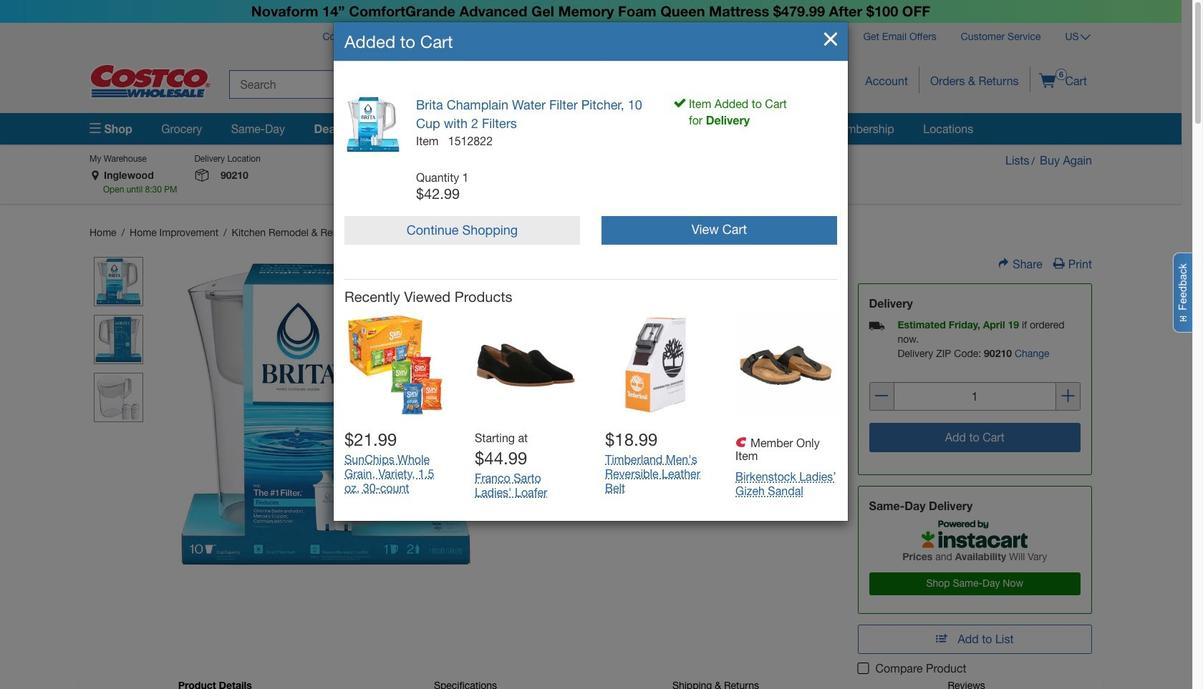 Task type: vqa. For each thing, say whether or not it's contained in the screenshot.
bottommost 2
no



Task type: describe. For each thing, give the bounding box(es) containing it.
main element
[[90, 113, 1092, 145]]

timberland men's reversible leather belt image
[[605, 315, 707, 416]]

birkenstock ladies' gizeh sandal image
[[736, 315, 837, 416]]

costco us homepage image
[[90, 63, 211, 99]]

1 image
[[94, 257, 144, 307]]

2 image
[[94, 315, 144, 365]]



Task type: locate. For each thing, give the bounding box(es) containing it.
instacart image
[[922, 521, 1028, 549]]

sunchips whole grain, variety, 1.5 oz, 30-count image
[[345, 315, 446, 416]]

franco sarto ladies' loafer image
[[475, 315, 577, 416]]

Search text field
[[229, 70, 805, 99], [229, 70, 805, 99]]

3 image
[[94, 373, 144, 423]]

None telephone field
[[894, 383, 1056, 411]]

close image
[[824, 32, 837, 47]]

None button
[[869, 423, 1081, 453]]

view larger image 1 image
[[168, 257, 484, 573]]



